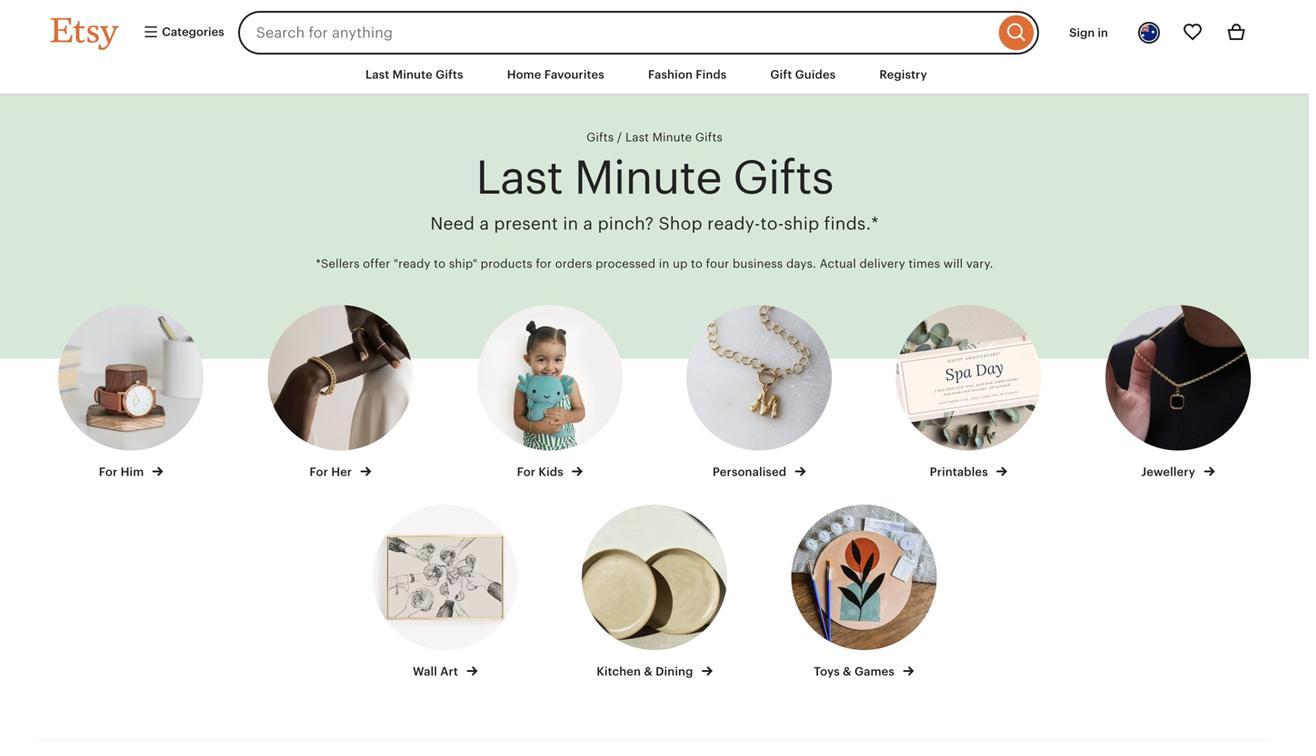 Task type: describe. For each thing, give the bounding box(es) containing it.
ready-
[[708, 214, 761, 233]]

for for for kids
[[517, 465, 536, 479]]

for her
[[310, 465, 355, 479]]

gift guides
[[771, 68, 836, 81]]

home favourites link
[[494, 58, 618, 91]]

last minute gifts link
[[352, 58, 477, 91]]

jewellery link
[[1090, 305, 1267, 480]]

& for kitchen
[[644, 665, 653, 678]]

in inside button
[[1098, 26, 1109, 39]]

processed
[[596, 257, 656, 271]]

orders
[[555, 257, 592, 271]]

art
[[440, 665, 458, 678]]

finds
[[696, 68, 727, 81]]

"ready
[[394, 257, 431, 271]]

2 vertical spatial last
[[476, 151, 563, 204]]

him
[[121, 465, 144, 479]]

favourites
[[545, 68, 605, 81]]

2 vertical spatial last minute gifts
[[476, 151, 834, 204]]

ship"
[[449, 257, 478, 271]]

gifts down 'finds'
[[695, 131, 723, 144]]

fashion finds link
[[635, 58, 741, 91]]

guides
[[795, 68, 836, 81]]

& for toys
[[843, 665, 852, 678]]

last minute gifts inside last minute gifts link
[[366, 68, 464, 81]]

registry link
[[866, 58, 941, 91]]

wall art
[[413, 665, 461, 678]]

toys & games
[[814, 665, 898, 678]]

gift guides link
[[757, 58, 850, 91]]

sign in
[[1070, 26, 1109, 39]]

gifts link
[[587, 131, 614, 144]]

toys & games link
[[776, 505, 953, 680]]

gift
[[771, 68, 792, 81]]

sign in button
[[1056, 16, 1122, 49]]

days.
[[786, 257, 817, 271]]

for him link
[[43, 305, 219, 480]]

for for for him
[[99, 465, 118, 479]]

*sellers offer "ready to ship" products for orders processed in up to four business days. actual delivery times will vary.
[[316, 257, 994, 271]]

personalised
[[713, 465, 790, 479]]

categories
[[159, 25, 224, 39]]

home
[[507, 68, 542, 81]]

for kids link
[[462, 305, 638, 480]]

pinch?
[[598, 214, 654, 233]]

for her link
[[252, 305, 429, 480]]

shop
[[659, 214, 703, 233]]

2 to from the left
[[691, 257, 703, 271]]

finds.*
[[824, 214, 879, 233]]

categories button
[[129, 16, 233, 49]]

printables
[[930, 465, 991, 479]]

need a present in a pinch? shop ready-to-ship finds.*
[[430, 214, 879, 233]]

fashion finds
[[648, 68, 727, 81]]

printables link
[[881, 305, 1057, 480]]

four
[[706, 257, 730, 271]]

her
[[331, 465, 352, 479]]

actual
[[820, 257, 857, 271]]

minute inside menu bar
[[393, 68, 433, 81]]

kids
[[539, 465, 564, 479]]



Task type: vqa. For each thing, say whether or not it's contained in the screenshot.
States, at the right bottom
no



Task type: locate. For each thing, give the bounding box(es) containing it.
australia image
[[1140, 23, 1159, 41]]

for for for her
[[310, 465, 328, 479]]

0 vertical spatial minute
[[393, 68, 433, 81]]

last minute gifts
[[366, 68, 464, 81], [626, 131, 723, 144], [476, 151, 834, 204]]

to right up
[[691, 257, 703, 271]]

menu bar
[[18, 55, 1291, 96]]

1 a from the left
[[480, 214, 489, 233]]

a right need
[[480, 214, 489, 233]]

kitchen & dining link
[[566, 505, 743, 680]]

0 horizontal spatial last
[[366, 68, 390, 81]]

vary.
[[967, 257, 994, 271]]

0 vertical spatial in
[[1098, 26, 1109, 39]]

2 a from the left
[[583, 214, 593, 233]]

0 horizontal spatial in
[[563, 214, 579, 233]]

2 & from the left
[[843, 665, 852, 678]]

2 for from the left
[[310, 465, 328, 479]]

business
[[733, 257, 783, 271]]

1 vertical spatial in
[[563, 214, 579, 233]]

in left up
[[659, 257, 670, 271]]

2 vertical spatial minute
[[574, 151, 722, 204]]

to left ship"
[[434, 257, 446, 271]]

in up orders
[[563, 214, 579, 233]]

wall art link
[[357, 505, 534, 680]]

for
[[99, 465, 118, 479], [310, 465, 328, 479], [517, 465, 536, 479]]

& right toys
[[843, 665, 852, 678]]

1 horizontal spatial &
[[843, 665, 852, 678]]

gifts left home in the top left of the page
[[436, 68, 464, 81]]

personalised link
[[671, 305, 848, 480]]

home favourites
[[507, 68, 605, 81]]

offer
[[363, 257, 390, 271]]

1 to from the left
[[434, 257, 446, 271]]

2 vertical spatial in
[[659, 257, 670, 271]]

for inside 'link'
[[99, 465, 118, 479]]

will
[[944, 257, 963, 271]]

jewellery
[[1142, 465, 1199, 479]]

for him
[[99, 465, 147, 479]]

in
[[1098, 26, 1109, 39], [563, 214, 579, 233], [659, 257, 670, 271]]

1 for from the left
[[99, 465, 118, 479]]

for left the her at the left of the page
[[310, 465, 328, 479]]

2 horizontal spatial in
[[1098, 26, 1109, 39]]

ship
[[784, 214, 820, 233]]

2 horizontal spatial for
[[517, 465, 536, 479]]

*sellers
[[316, 257, 360, 271]]

1 horizontal spatial last
[[476, 151, 563, 204]]

1 horizontal spatial a
[[583, 214, 593, 233]]

0 horizontal spatial a
[[480, 214, 489, 233]]

need
[[430, 214, 475, 233]]

gifts
[[436, 68, 464, 81], [587, 131, 614, 144], [695, 131, 723, 144], [733, 151, 834, 204]]

1 horizontal spatial in
[[659, 257, 670, 271]]

last inside last minute gifts link
[[366, 68, 390, 81]]

in right sign
[[1098, 26, 1109, 39]]

a left the pinch?
[[583, 214, 593, 233]]

for
[[536, 257, 552, 271]]

registry
[[880, 68, 928, 81]]

times
[[909, 257, 941, 271]]

sign
[[1070, 26, 1095, 39]]

& left dining
[[644, 665, 653, 678]]

minute
[[393, 68, 433, 81], [653, 131, 692, 144], [574, 151, 722, 204]]

0 vertical spatial last minute gifts
[[366, 68, 464, 81]]

gifts inside menu bar
[[436, 68, 464, 81]]

for left "kids"
[[517, 465, 536, 479]]

0 horizontal spatial to
[[434, 257, 446, 271]]

kitchen
[[597, 665, 641, 678]]

1 horizontal spatial to
[[691, 257, 703, 271]]

3 for from the left
[[517, 465, 536, 479]]

delivery
[[860, 257, 906, 271]]

0 horizontal spatial &
[[644, 665, 653, 678]]

toys
[[814, 665, 840, 678]]

1 vertical spatial last
[[626, 131, 649, 144]]

0 vertical spatial last
[[366, 68, 390, 81]]

games
[[855, 665, 895, 678]]

products
[[481, 257, 533, 271]]

kitchen & dining
[[597, 665, 696, 678]]

none search field inside banner
[[238, 11, 1040, 55]]

dining
[[656, 665, 693, 678]]

fashion
[[648, 68, 693, 81]]

None search field
[[238, 11, 1040, 55]]

a
[[480, 214, 489, 233], [583, 214, 593, 233]]

for kids
[[517, 465, 567, 479]]

1 & from the left
[[644, 665, 653, 678]]

for left him
[[99, 465, 118, 479]]

&
[[644, 665, 653, 678], [843, 665, 852, 678]]

Search for anything text field
[[238, 11, 995, 55]]

present
[[494, 214, 558, 233]]

wall
[[413, 665, 437, 678]]

1 vertical spatial last minute gifts
[[626, 131, 723, 144]]

up
[[673, 257, 688, 271]]

gifts up to-
[[733, 151, 834, 204]]

0 horizontal spatial for
[[99, 465, 118, 479]]

1 vertical spatial minute
[[653, 131, 692, 144]]

1 horizontal spatial for
[[310, 465, 328, 479]]

banner
[[18, 0, 1291, 55]]

menu bar containing last minute gifts
[[18, 55, 1291, 96]]

banner containing categories
[[18, 0, 1291, 55]]

to
[[434, 257, 446, 271], [691, 257, 703, 271]]

2 horizontal spatial last
[[626, 131, 649, 144]]

australia button
[[1128, 11, 1171, 55]]

gifts down favourites
[[587, 131, 614, 144]]

to-
[[761, 214, 784, 233]]

last
[[366, 68, 390, 81], [626, 131, 649, 144], [476, 151, 563, 204]]



